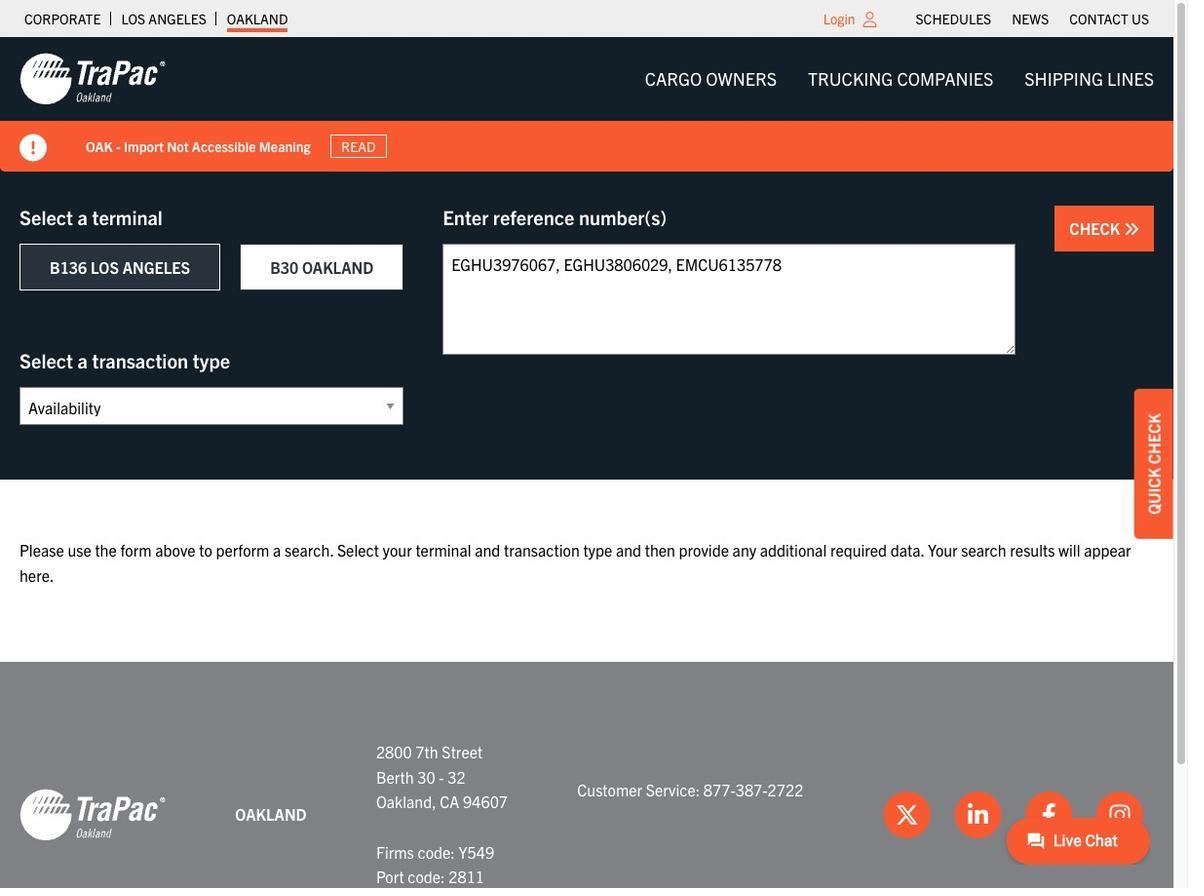 Task type: describe. For each thing, give the bounding box(es) containing it.
select for select a transaction type
[[19, 348, 73, 372]]

trucking companies
[[808, 67, 994, 90]]

los inside los angeles link
[[121, 10, 145, 27]]

reference
[[493, 205, 575, 229]]

select inside please use the form above to perform a search. select your terminal and transaction type and then provide any additional required data. your search results will appear here.
[[337, 540, 379, 560]]

2722
[[768, 780, 804, 799]]

schedules
[[916, 10, 992, 27]]

news link
[[1012, 5, 1049, 32]]

terminal inside please use the form above to perform a search. select your terminal and transaction type and then provide any additional required data. your search results will appear here.
[[416, 540, 471, 560]]

check button
[[1055, 206, 1154, 252]]

32
[[448, 767, 466, 787]]

b30
[[270, 257, 299, 277]]

contact
[[1070, 10, 1129, 27]]

customer service: 877-387-2722
[[577, 780, 804, 799]]

oak - import not accessible meaning
[[86, 137, 311, 155]]

news
[[1012, 10, 1049, 27]]

results
[[1010, 540, 1055, 560]]

meaning
[[259, 137, 311, 155]]

2 vertical spatial oakland
[[235, 805, 307, 824]]

read link
[[330, 134, 387, 158]]

cargo owners
[[645, 67, 777, 90]]

los angeles
[[121, 10, 207, 27]]

oak
[[86, 137, 113, 155]]

quick check link
[[1135, 389, 1174, 538]]

1 and from the left
[[475, 540, 500, 560]]

perform
[[216, 540, 269, 560]]

please
[[19, 540, 64, 560]]

94607
[[463, 792, 508, 812]]

schedules link
[[916, 5, 992, 32]]

not
[[167, 137, 189, 155]]

0 horizontal spatial -
[[116, 137, 121, 155]]

check inside button
[[1070, 218, 1124, 238]]

customer
[[577, 780, 643, 799]]

1 vertical spatial check
[[1145, 413, 1164, 464]]

banner containing cargo owners
[[0, 37, 1188, 172]]

additional
[[760, 540, 827, 560]]

shipping
[[1025, 67, 1104, 90]]

30
[[418, 767, 435, 787]]

oakland link
[[227, 5, 288, 32]]

transaction inside please use the form above to perform a search. select your terminal and transaction type and then provide any additional required data. your search results will appear here.
[[504, 540, 580, 560]]

1 vertical spatial code:
[[408, 867, 445, 886]]

lines
[[1108, 67, 1154, 90]]

a for transaction
[[77, 348, 88, 372]]

any
[[733, 540, 757, 560]]

footer containing 2800 7th street
[[0, 662, 1174, 888]]

los angeles link
[[121, 5, 207, 32]]

0 vertical spatial code:
[[418, 842, 455, 861]]

cargo owners link
[[629, 59, 793, 99]]

0 vertical spatial angeles
[[149, 10, 207, 27]]

0 vertical spatial transaction
[[92, 348, 188, 372]]

your
[[928, 540, 958, 560]]

corporate link
[[24, 5, 101, 32]]

data.
[[891, 540, 925, 560]]

enter reference number(s)
[[443, 205, 667, 229]]

street
[[442, 742, 483, 762]]

quick
[[1145, 467, 1164, 514]]

387-
[[736, 780, 768, 799]]

login
[[824, 10, 856, 27]]

your
[[383, 540, 412, 560]]

2 and from the left
[[616, 540, 642, 560]]

firms code:  y549 port code:  2811
[[376, 842, 494, 886]]

please use the form above to perform a search. select your terminal and transaction type and then provide any additional required data. your search results will appear here.
[[19, 540, 1131, 585]]

a for terminal
[[77, 205, 88, 229]]

menu bar inside banner
[[629, 59, 1170, 99]]

contact us
[[1070, 10, 1149, 27]]

menu bar containing schedules
[[906, 5, 1160, 32]]

0 horizontal spatial type
[[193, 348, 230, 372]]

light image
[[863, 12, 877, 27]]



Task type: locate. For each thing, give the bounding box(es) containing it.
menu bar up shipping
[[906, 5, 1160, 32]]

contact us link
[[1070, 5, 1149, 32]]

1 horizontal spatial check
[[1145, 413, 1164, 464]]

- right oak
[[116, 137, 121, 155]]

b136 los angeles
[[50, 257, 190, 277]]

angeles down select a terminal at the top of page
[[123, 257, 190, 277]]

oakland
[[227, 10, 288, 27], [302, 257, 374, 277], [235, 805, 307, 824]]

here.
[[19, 565, 54, 585]]

the
[[95, 540, 117, 560]]

1 horizontal spatial type
[[583, 540, 613, 560]]

1 vertical spatial los
[[91, 257, 119, 277]]

a left search.
[[273, 540, 281, 560]]

0 vertical spatial menu bar
[[906, 5, 1160, 32]]

y549
[[459, 842, 494, 861]]

a up b136
[[77, 205, 88, 229]]

terminal up 'b136 los angeles' on the left of page
[[92, 205, 163, 229]]

oakland,
[[376, 792, 436, 812]]

import
[[124, 137, 164, 155]]

1 vertical spatial a
[[77, 348, 88, 372]]

shipping lines link
[[1009, 59, 1170, 99]]

0 vertical spatial select
[[19, 205, 73, 229]]

- inside 2800 7th street berth 30 - 32 oakland, ca 94607
[[439, 767, 444, 787]]

- right 30
[[439, 767, 444, 787]]

code: right the port
[[408, 867, 445, 886]]

a down b136
[[77, 348, 88, 372]]

angeles
[[149, 10, 207, 27], [123, 257, 190, 277]]

select
[[19, 205, 73, 229], [19, 348, 73, 372], [337, 540, 379, 560]]

required
[[831, 540, 887, 560]]

1 horizontal spatial and
[[616, 540, 642, 560]]

menu bar
[[906, 5, 1160, 32], [629, 59, 1170, 99]]

and right your
[[475, 540, 500, 560]]

los right b136
[[91, 257, 119, 277]]

banner
[[0, 37, 1188, 172]]

footer
[[0, 662, 1174, 888]]

accessible
[[192, 137, 256, 155]]

a
[[77, 205, 88, 229], [77, 348, 88, 372], [273, 540, 281, 560]]

terminal right your
[[416, 540, 471, 560]]

search
[[962, 540, 1007, 560]]

berth
[[376, 767, 414, 787]]

1 vertical spatial select
[[19, 348, 73, 372]]

0 vertical spatial oakland image
[[19, 52, 166, 106]]

1 vertical spatial oakland
[[302, 257, 374, 277]]

0 horizontal spatial check
[[1070, 218, 1124, 238]]

Enter reference number(s) text field
[[443, 244, 1016, 355]]

1 vertical spatial terminal
[[416, 540, 471, 560]]

select up b136
[[19, 205, 73, 229]]

port
[[376, 867, 404, 886]]

0 horizontal spatial and
[[475, 540, 500, 560]]

number(s)
[[579, 205, 667, 229]]

0 vertical spatial oakland
[[227, 10, 288, 27]]

companies
[[897, 67, 994, 90]]

trucking companies link
[[793, 59, 1009, 99]]

menu bar down light icon
[[629, 59, 1170, 99]]

0 vertical spatial type
[[193, 348, 230, 372]]

0 horizontal spatial los
[[91, 257, 119, 277]]

owners
[[706, 67, 777, 90]]

1 oakland image from the top
[[19, 52, 166, 106]]

b136
[[50, 257, 87, 277]]

a inside please use the form above to perform a search. select your terminal and transaction type and then provide any additional required data. your search results will appear here.
[[273, 540, 281, 560]]

search.
[[285, 540, 334, 560]]

menu bar containing cargo owners
[[629, 59, 1170, 99]]

oakland image
[[19, 52, 166, 106], [19, 788, 166, 842]]

solid image
[[19, 135, 47, 162]]

select left your
[[337, 540, 379, 560]]

0 vertical spatial los
[[121, 10, 145, 27]]

1 vertical spatial transaction
[[504, 540, 580, 560]]

-
[[116, 137, 121, 155], [439, 767, 444, 787]]

then
[[645, 540, 676, 560]]

0 horizontal spatial transaction
[[92, 348, 188, 372]]

2800
[[376, 742, 412, 762]]

0 horizontal spatial terminal
[[92, 205, 163, 229]]

and
[[475, 540, 500, 560], [616, 540, 642, 560]]

appear
[[1084, 540, 1131, 560]]

2 vertical spatial a
[[273, 540, 281, 560]]

1 vertical spatial menu bar
[[629, 59, 1170, 99]]

service:
[[646, 780, 700, 799]]

cargo
[[645, 67, 702, 90]]

select down b136
[[19, 348, 73, 372]]

quick check
[[1145, 413, 1164, 514]]

angeles left oakland 'link'
[[149, 10, 207, 27]]

ca
[[440, 792, 460, 812]]

corporate
[[24, 10, 101, 27]]

select a transaction type
[[19, 348, 230, 372]]

1 vertical spatial oakland image
[[19, 788, 166, 842]]

form
[[120, 540, 152, 560]]

1 horizontal spatial los
[[121, 10, 145, 27]]

transaction
[[92, 348, 188, 372], [504, 540, 580, 560]]

2800 7th street berth 30 - 32 oakland, ca 94607
[[376, 742, 508, 812]]

0 vertical spatial -
[[116, 137, 121, 155]]

1 vertical spatial -
[[439, 767, 444, 787]]

will
[[1059, 540, 1081, 560]]

terminal
[[92, 205, 163, 229], [416, 540, 471, 560]]

7th
[[416, 742, 438, 762]]

1 vertical spatial angeles
[[123, 257, 190, 277]]

enter
[[443, 205, 489, 229]]

check
[[1070, 218, 1124, 238], [1145, 413, 1164, 464]]

2 oakland image from the top
[[19, 788, 166, 842]]

type inside please use the form above to perform a search. select your terminal and transaction type and then provide any additional required data. your search results will appear here.
[[583, 540, 613, 560]]

select for select a terminal
[[19, 205, 73, 229]]

solid image
[[1124, 221, 1140, 237]]

0 vertical spatial a
[[77, 205, 88, 229]]

read
[[341, 137, 376, 155]]

2811
[[449, 867, 485, 886]]

1 vertical spatial type
[[583, 540, 613, 560]]

los
[[121, 10, 145, 27], [91, 257, 119, 277]]

us
[[1132, 10, 1149, 27]]

877-
[[704, 780, 736, 799]]

select a terminal
[[19, 205, 163, 229]]

code:
[[418, 842, 455, 861], [408, 867, 445, 886]]

1 horizontal spatial terminal
[[416, 540, 471, 560]]

trucking
[[808, 67, 893, 90]]

to
[[199, 540, 212, 560]]

provide
[[679, 540, 729, 560]]

type
[[193, 348, 230, 372], [583, 540, 613, 560]]

and left then
[[616, 540, 642, 560]]

firms
[[376, 842, 414, 861]]

code: up 2811
[[418, 842, 455, 861]]

shipping lines
[[1025, 67, 1154, 90]]

b30 oakland
[[270, 257, 374, 277]]

above
[[155, 540, 195, 560]]

0 vertical spatial terminal
[[92, 205, 163, 229]]

2 vertical spatial select
[[337, 540, 379, 560]]

0 vertical spatial check
[[1070, 218, 1124, 238]]

1 horizontal spatial transaction
[[504, 540, 580, 560]]

1 horizontal spatial -
[[439, 767, 444, 787]]

los right corporate
[[121, 10, 145, 27]]

use
[[68, 540, 91, 560]]

login link
[[824, 10, 856, 27]]



Task type: vqa. For each thing, say whether or not it's contained in the screenshot.
the ©
no



